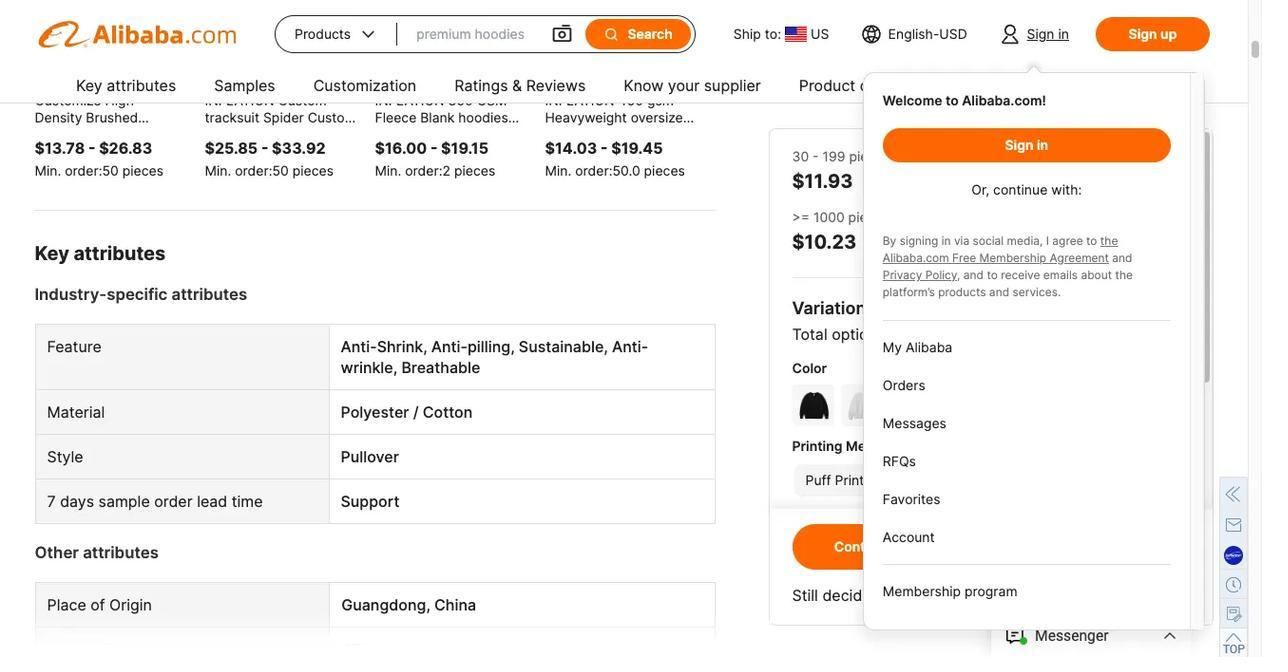 Task type: vqa. For each thing, say whether or not it's contained in the screenshot.
Their inside the our collaboration with this b2b e-commerce platform for custom services was exceptional. their customization capabilities are impressive, product quality is consistently reliable, and the shipping speed is remarkably fast. we are highly satisfied with this partnership and look forward to future opportunities for collaboration!
no



Task type: locate. For each thing, give the bounding box(es) containing it.
specific
[[107, 285, 168, 304]]

0 vertical spatial and
[[1112, 251, 1133, 265]]

2 50 from the left
[[272, 163, 289, 179]]

account
[[883, 529, 935, 546]]

- inside "500 - 999 pieces $10.79"
[[1073, 148, 1079, 164]]

supplier
[[704, 76, 761, 95], [1018, 76, 1075, 95], [889, 539, 941, 555]]

us
[[811, 26, 829, 42]]

wrinkle,
[[341, 358, 397, 377]]

min. inside $25.85 - $33.92 min. order : 50 pieces
[[205, 163, 231, 179]]

to inside , and to receive emails about the platform's products and services.
[[987, 268, 998, 282]]

with:
[[1052, 182, 1082, 198]]

xl inside 'xl' link
[[936, 550, 952, 567]]

to up agreement
[[1086, 234, 1097, 248]]

or, continue with:
[[972, 182, 1082, 198]]

2 horizontal spatial and
[[1112, 251, 1133, 265]]

pieces right 199
[[849, 148, 890, 164]]

messages link
[[883, 405, 1171, 443]]

: down $26.83
[[99, 163, 102, 179]]

l
[[894, 550, 902, 567]]

0 horizontal spatial key
[[35, 242, 69, 265]]

order inside $25.85 - $33.92 min. order : 50 pieces
[[235, 163, 269, 179]]

key up $13.78
[[76, 76, 102, 95]]

- for 199
[[813, 148, 819, 164]]

- for $26.83
[[88, 139, 95, 158]]

1 vertical spatial key attributes
[[35, 242, 166, 265]]

1 horizontal spatial membership
[[980, 251, 1047, 265]]

the
[[990, 76, 1014, 95], [1101, 234, 1118, 248], [1115, 268, 1133, 282]]

4 min. from the left
[[545, 163, 572, 179]]

my alibaba
[[883, 339, 953, 356]]

xl inside "3 xl" link
[[1061, 550, 1077, 567]]

pieces down $26.83
[[122, 163, 163, 179]]

order down $13.78
[[65, 163, 99, 179]]

attributes
[[107, 76, 176, 95], [74, 242, 166, 265], [172, 285, 247, 304], [83, 544, 159, 563]]

color right 17
[[914, 325, 953, 344]]

min. down $25.85
[[205, 163, 231, 179]]

xl for 3 xl
[[1061, 550, 1077, 567]]

key up industry-
[[35, 242, 69, 265]]

key
[[76, 76, 102, 95], [35, 242, 69, 265]]

2 : from the left
[[269, 163, 272, 179]]

sign in up or, continue with:
[[1005, 137, 1049, 153]]

0 horizontal spatial membership
[[883, 584, 961, 600]]

industry-
[[35, 285, 107, 304]]

to right the welcome
[[946, 92, 959, 108]]

- inside $25.85 - $33.92 min. order : 50 pieces
[[261, 139, 268, 158]]

continue
[[993, 182, 1048, 198]]

order down $16.00
[[405, 163, 439, 179]]

2 horizontal spatial xl
[[1061, 550, 1077, 567]]

pieces right 999
[[1111, 148, 1153, 164]]

1 vertical spatial sign in
[[1005, 137, 1049, 153]]

: down $19.15
[[439, 163, 442, 179]]

50.0
[[613, 163, 640, 179]]

0 horizontal spatial in
[[942, 234, 951, 248]]

arrow right image
[[689, 33, 704, 53]]

min. inside $13.78 - $26.83 min. order : 50 pieces
[[35, 163, 61, 179]]

pieces down $19.45
[[644, 163, 685, 179]]

1 vertical spatial the
[[1101, 234, 1118, 248]]

pieces inside "500 - 999 pieces $10.79"
[[1111, 148, 1153, 164]]

order inside $14.03 - $19.45 min. order : 50.0 pieces
[[575, 163, 609, 179]]

$16.00 - $19.15 min. order : 2 pieces
[[375, 139, 495, 179]]

sign up
[[1129, 26, 1177, 42]]

cotton
[[423, 403, 473, 422]]

order down the $14.03
[[575, 163, 609, 179]]

- right 30
[[813, 148, 819, 164]]

0 horizontal spatial 50
[[102, 163, 119, 179]]

0 horizontal spatial xl
[[936, 550, 952, 567]]

: inside $13.78 - $26.83 min. order : 50 pieces
[[99, 163, 102, 179]]

2 horizontal spatial to
[[1086, 234, 1097, 248]]

reviews
[[526, 76, 586, 95]]

1 horizontal spatial anti-
[[431, 337, 468, 356]]

order inside $16.00 - $19.15 min. order : 2 pieces
[[405, 163, 439, 179]]

4 : from the left
[[609, 163, 613, 179]]

industry-specific attributes
[[35, 285, 247, 304]]

membership up receive
[[980, 251, 1047, 265]]

in
[[1058, 26, 1069, 42], [1037, 137, 1049, 153], [942, 234, 951, 248]]

material
[[47, 403, 105, 422]]

: down "$33.92"
[[269, 163, 272, 179]]

the right about
[[1115, 268, 1133, 282]]

2 vertical spatial in
[[942, 234, 951, 248]]

min. inside $14.03 - $19.45 min. order : 50.0 pieces
[[545, 163, 572, 179]]

2 vertical spatial to
[[987, 268, 998, 282]]

order for $13.78
[[65, 163, 99, 179]]

1 vertical spatial 2
[[986, 550, 994, 567]]

- for 999
[[1073, 148, 1079, 164]]

days
[[60, 492, 94, 511]]

receive
[[1001, 268, 1040, 282]]

1 horizontal spatial xl
[[998, 550, 1014, 567]]

2 down $19.15
[[442, 163, 451, 179]]

200 - 499 pieces $11.36
[[913, 148, 1022, 193]]

xl inside 2 xl link
[[998, 550, 1014, 567]]

anti- up wrinkle,
[[341, 337, 377, 356]]

min. down the $14.03
[[545, 163, 572, 179]]

pieces inside 200 - 499 pieces $11.36
[[980, 148, 1022, 164]]

3 xl link
[[1035, 541, 1090, 577]]

membership down 'xl' link
[[883, 584, 961, 600]]

and down receive
[[989, 285, 1010, 299]]

: inside $16.00 - $19.15 min. order : 2 pieces
[[439, 163, 442, 179]]

to down the alibaba.com free membership agreement link
[[987, 268, 998, 282]]

product descriptions from the supplier link
[[799, 68, 1075, 106]]

0 vertical spatial membership
[[980, 251, 1047, 265]]

social
[[973, 234, 1004, 248]]

china
[[434, 596, 476, 615]]

1 anti- from the left
[[341, 337, 377, 356]]

1 horizontal spatial key
[[76, 76, 102, 95]]

anti-
[[341, 337, 377, 356], [431, 337, 468, 356], [612, 337, 648, 356]]

1 vertical spatial to
[[1086, 234, 1097, 248]]

arrow left image
[[46, 33, 61, 53]]

50 down "$33.92"
[[272, 163, 289, 179]]

2 xl from the left
[[998, 550, 1014, 567]]

: for $33.92
[[269, 163, 272, 179]]

xl up program
[[998, 550, 1014, 567]]

in left via
[[942, 234, 951, 248]]

tooltip
[[863, 66, 1205, 631]]

favorites link
[[883, 481, 1171, 519]]

1 vertical spatial key
[[35, 242, 69, 265]]

puff printing link
[[792, 463, 897, 499]]

- inside $14.03 - $19.45 min. order : 50.0 pieces
[[601, 139, 608, 158]]

0 vertical spatial key
[[76, 76, 102, 95]]

0 vertical spatial color
[[914, 325, 953, 344]]

customization
[[313, 76, 416, 95]]

the up agreement
[[1101, 234, 1118, 248]]

1 : from the left
[[99, 163, 102, 179]]

and right agreement
[[1112, 251, 1133, 265]]

1 horizontal spatial color
[[914, 325, 953, 344]]

attributes right specific
[[172, 285, 247, 304]]

sign in up alibaba.com!
[[1027, 26, 1069, 42]]

- right "500"
[[1073, 148, 1079, 164]]

0 vertical spatial in
[[1058, 26, 1069, 42]]

key attributes up industry-
[[35, 242, 166, 265]]

pieces inside $25.85 - $33.92 min. order : 50 pieces
[[292, 163, 334, 179]]

50 inside $25.85 - $33.92 min. order : 50 pieces
[[272, 163, 289, 179]]

3 min. from the left
[[375, 163, 401, 179]]

50 for $26.83
[[102, 163, 119, 179]]

size
[[792, 516, 820, 532]]

privacy
[[883, 268, 922, 282]]

2 horizontal spatial anti-
[[612, 337, 648, 356]]

pieces
[[849, 148, 890, 164], [980, 148, 1022, 164], [1111, 148, 1153, 164], [122, 163, 163, 179], [292, 163, 334, 179], [454, 163, 495, 179], [644, 163, 685, 179], [848, 209, 890, 225]]

privacy policy link
[[883, 268, 957, 282]]

50 down $26.83
[[102, 163, 119, 179]]

tooltip containing welcome to alibaba.com!
[[863, 66, 1205, 631]]

in left sign up
[[1058, 26, 1069, 42]]

0 horizontal spatial color
[[792, 360, 827, 376]]

order inside $13.78 - $26.83 min. order : 50 pieces
[[65, 163, 99, 179]]

2 up program
[[986, 550, 994, 567]]

0 horizontal spatial to
[[946, 92, 959, 108]]

2 min. from the left
[[205, 163, 231, 179]]


[[603, 26, 620, 43]]

and right ,
[[964, 268, 984, 282]]

ratings
[[455, 76, 508, 95]]

: inside $14.03 - $19.45 min. order : 50.0 pieces
[[609, 163, 613, 179]]

key attributes up $26.83
[[76, 76, 176, 95]]

1 horizontal spatial supplier
[[889, 539, 941, 555]]

$11.93
[[792, 170, 853, 193]]

anti-shrink, anti-pilling, sustainable, anti- wrinkle, breathable
[[341, 337, 648, 377]]

the inside the alibaba.com free membership agreement and privacy policy
[[1101, 234, 1118, 248]]

pieces right 499
[[980, 148, 1022, 164]]

1 vertical spatial color
[[792, 360, 827, 376]]

0 vertical spatial to
[[946, 92, 959, 108]]

min. for $16.00
[[375, 163, 401, 179]]

3 anti- from the left
[[612, 337, 648, 356]]

polyester
[[341, 403, 409, 422]]

min. for $25.85
[[205, 163, 231, 179]]

- inside $13.78 - $26.83 min. order : 50 pieces
[[88, 139, 95, 158]]

supplier inside button
[[889, 539, 941, 555]]

$16.00
[[375, 139, 427, 158]]

min. down $16.00
[[375, 163, 401, 179]]

order down $25.85
[[235, 163, 269, 179]]

or,
[[972, 182, 990, 198]]

3 : from the left
[[439, 163, 442, 179]]

alibaba
[[906, 339, 953, 356]]

: for $26.83
[[99, 163, 102, 179]]

products
[[938, 285, 986, 299]]

0 horizontal spatial 2
[[442, 163, 451, 179]]

1 horizontal spatial 2
[[986, 550, 994, 567]]

0 horizontal spatial and
[[964, 268, 984, 282]]

1 50 from the left
[[102, 163, 119, 179]]

3 xl from the left
[[1061, 550, 1077, 567]]

50 for $33.92
[[272, 163, 289, 179]]

- left $19.15
[[430, 139, 438, 158]]

 search
[[603, 26, 673, 43]]

: inside $25.85 - $33.92 min. order : 50 pieces
[[269, 163, 272, 179]]

product descriptions from the supplier
[[799, 76, 1075, 95]]

$13.78
[[35, 139, 85, 158]]

in up or, continue with:
[[1037, 137, 1049, 153]]

pieces inside >= 1000 pieces $10.23
[[848, 209, 890, 225]]

xl
[[936, 550, 952, 567], [998, 550, 1014, 567], [1061, 550, 1077, 567]]

color down total at the right of the page
[[792, 360, 827, 376]]

the right from
[[990, 76, 1014, 95]]

: down $19.45
[[609, 163, 613, 179]]

-
[[88, 139, 95, 158], [261, 139, 268, 158], [430, 139, 438, 158], [601, 139, 608, 158], [813, 148, 819, 164], [942, 148, 948, 164], [1073, 148, 1079, 164]]

deciding?
[[823, 586, 892, 606]]

999
[[1083, 148, 1108, 164]]

ship to:
[[734, 26, 781, 42]]

style
[[47, 448, 83, 467]]

contact supplier
[[834, 539, 941, 555]]

- inside 200 - 499 pieces $11.36
[[942, 148, 948, 164]]

- right $13.78
[[88, 139, 95, 158]]

pieces down $19.15
[[454, 163, 495, 179]]

order for $25.85
[[235, 163, 269, 179]]

other attributes
[[35, 544, 159, 563]]

2 vertical spatial and
[[989, 285, 1010, 299]]

50
[[102, 163, 119, 179], [272, 163, 289, 179]]

1 min. from the left
[[35, 163, 61, 179]]

favorites
[[883, 491, 941, 508]]

$25.85 - $33.92 min. order : 50 pieces
[[205, 139, 334, 179]]

key attributes
[[76, 76, 176, 95], [35, 242, 166, 265]]

1 horizontal spatial and
[[989, 285, 1010, 299]]

2 horizontal spatial supplier
[[1018, 76, 1075, 95]]

$10.23
[[792, 231, 857, 254]]

2 vertical spatial the
[[1115, 268, 1133, 282]]

from
[[953, 76, 986, 95]]

anti- right sustainable,
[[612, 337, 648, 356]]

origin
[[109, 596, 152, 615]]

min. down $13.78
[[35, 163, 61, 179]]

0 horizontal spatial supplier
[[704, 76, 761, 95]]

membership
[[980, 251, 1047, 265], [883, 584, 961, 600]]

0 vertical spatial 2
[[442, 163, 451, 179]]

pieces down "$33.92"
[[292, 163, 334, 179]]

2 inside $16.00 - $19.15 min. order : 2 pieces
[[442, 163, 451, 179]]

- left $19.45
[[601, 139, 608, 158]]

order for $14.03
[[575, 163, 609, 179]]

printing down "printing methods"
[[835, 472, 883, 489]]

1 horizontal spatial 50
[[272, 163, 289, 179]]

by signing in via social media, i agree to
[[883, 234, 1101, 248]]

pieces inside $16.00 - $19.15 min. order : 2 pieces
[[454, 163, 495, 179]]

place
[[47, 596, 86, 615]]

min. inside $16.00 - $19.15 min. order : 2 pieces
[[375, 163, 401, 179]]

variations total options: 17 color
[[792, 298, 953, 344]]

order
[[65, 163, 99, 179], [235, 163, 269, 179], [405, 163, 439, 179], [575, 163, 609, 179], [154, 492, 193, 511]]

$19.15
[[441, 139, 489, 158]]

- right 200 at the top of the page
[[942, 148, 948, 164]]

0 vertical spatial printing
[[792, 438, 843, 454]]

- inside 30 - 199 pieces $11.93
[[813, 148, 819, 164]]

- for 499
[[942, 148, 948, 164]]

50 inside $13.78 - $26.83 min. order : 50 pieces
[[102, 163, 119, 179]]

printing up puff
[[792, 438, 843, 454]]

and inside the alibaba.com free membership agreement and privacy policy
[[1112, 251, 1133, 265]]

1 xl from the left
[[936, 550, 952, 567]]

$33.92
[[272, 139, 326, 158]]

min. for $14.03
[[545, 163, 572, 179]]

xl up membership program
[[936, 550, 952, 567]]

1 vertical spatial membership
[[883, 584, 961, 600]]

sign in link
[[883, 128, 1171, 163]]

1 horizontal spatial to
[[987, 268, 998, 282]]

1 horizontal spatial in
[[1037, 137, 1049, 153]]

anti- up breathable
[[431, 337, 468, 356]]

xl right 3
[[1061, 550, 1077, 567]]

17
[[894, 325, 910, 344]]

0 horizontal spatial anti-
[[341, 337, 377, 356]]

- inside $16.00 - $19.15 min. order : 2 pieces
[[430, 139, 438, 158]]

pieces inside $14.03 - $19.45 min. order : 50.0 pieces
[[644, 163, 685, 179]]

pieces up by
[[848, 209, 890, 225]]

- right $25.85
[[261, 139, 268, 158]]

options:
[[832, 325, 890, 344]]

rfqs
[[883, 453, 916, 470]]



Task type: describe. For each thing, give the bounding box(es) containing it.
order left lead
[[154, 492, 193, 511]]

contact
[[834, 539, 886, 555]]

know
[[624, 76, 664, 95]]

samples link
[[214, 68, 275, 106]]

of
[[91, 596, 105, 615]]

pieces inside $13.78 - $26.83 min. order : 50 pieces
[[122, 163, 163, 179]]

via
[[954, 234, 970, 248]]

pilling,
[[468, 337, 515, 356]]

, and to receive emails about the platform's products and services.
[[883, 268, 1133, 299]]

get
[[896, 586, 922, 606]]

first!
[[990, 586, 1022, 606]]

1 vertical spatial and
[[964, 268, 984, 282]]

printing methods
[[792, 438, 903, 454]]

3
[[1048, 550, 1057, 567]]

agree
[[1053, 234, 1083, 248]]

polyester / cotton
[[341, 403, 473, 422]]

$11.36
[[913, 170, 974, 193]]

policy
[[926, 268, 957, 282]]

membership inside the alibaba.com free membership agreement and privacy policy
[[980, 251, 1047, 265]]

attributes down sample
[[83, 544, 159, 563]]

sample
[[98, 492, 150, 511]]

guangdong, china
[[342, 596, 476, 615]]

orders link
[[883, 367, 1171, 405]]

sustainable,
[[519, 337, 608, 356]]

ratings & reviews link
[[455, 68, 586, 106]]

i
[[1046, 234, 1049, 248]]

products 
[[295, 25, 378, 44]]

: for $19.15
[[439, 163, 442, 179]]

$26.83
[[99, 139, 152, 158]]

samples
[[926, 586, 986, 606]]

color inside 'variations total options: 17 color'
[[914, 325, 953, 344]]

200
[[913, 148, 938, 164]]

other
[[35, 544, 79, 563]]

sign left "500"
[[1005, 137, 1034, 153]]

attributes up $26.83
[[107, 76, 176, 95]]

sign left up
[[1129, 26, 1157, 42]]

pullover
[[341, 448, 399, 467]]

samples
[[214, 76, 275, 95]]

7 days sample order lead time
[[47, 492, 263, 511]]

rfqs link
[[883, 443, 1171, 481]]

min. for $13.78
[[35, 163, 61, 179]]

time
[[232, 492, 263, 511]]

know your supplier
[[624, 76, 761, 95]]

by
[[883, 234, 897, 248]]

to:
[[765, 26, 781, 42]]

,
[[957, 268, 960, 282]]

alibaba.com
[[883, 251, 949, 265]]

support
[[341, 492, 400, 511]]

free
[[952, 251, 976, 265]]

product
[[799, 76, 856, 95]]

xl for 2 xl
[[998, 550, 1014, 567]]

membership program link
[[883, 573, 1171, 611]]

0 vertical spatial key attributes
[[76, 76, 176, 95]]

$25.85
[[205, 139, 258, 158]]


[[358, 25, 378, 44]]

welcome
[[883, 92, 942, 108]]

1 vertical spatial in
[[1037, 137, 1049, 153]]

place of origin
[[47, 596, 152, 615]]

descriptions
[[860, 76, 948, 95]]

program
[[965, 584, 1018, 600]]

2 horizontal spatial in
[[1058, 26, 1069, 42]]

2 xl link
[[973, 541, 1027, 577]]

s
[[806, 550, 814, 567]]

products
[[295, 26, 351, 42]]

membership program
[[883, 584, 1018, 600]]

1 vertical spatial printing
[[835, 472, 883, 489]]

- for $33.92
[[261, 139, 268, 158]]

english-usd
[[888, 26, 967, 42]]

sign up alibaba.com!
[[1027, 26, 1055, 42]]

1000
[[814, 209, 845, 225]]

- for $19.15
[[430, 139, 438, 158]]

methods
[[846, 438, 903, 454]]

: for $19.45
[[609, 163, 613, 179]]

m link
[[835, 541, 873, 577]]

2 xl
[[986, 550, 1014, 567]]

account link
[[883, 519, 1171, 557]]

&
[[512, 76, 522, 95]]

puff printing
[[806, 472, 883, 489]]

0 vertical spatial sign in
[[1027, 26, 1069, 42]]

premium hoodies text field
[[416, 17, 532, 51]]

orders
[[883, 377, 926, 394]]

media,
[[1007, 234, 1043, 248]]

7
[[47, 492, 56, 511]]

0 vertical spatial the
[[990, 76, 1014, 95]]

the inside , and to receive emails about the platform's products and services.
[[1115, 268, 1133, 282]]

attributes up specific
[[74, 242, 166, 265]]

still
[[792, 586, 818, 606]]

order for $16.00
[[405, 163, 439, 179]]

- for $19.45
[[601, 139, 608, 158]]

still deciding? get samples first!
[[792, 586, 1027, 606]]

ratings & reviews
[[455, 76, 586, 95]]

the alibaba.com free membership agreement and privacy policy
[[883, 234, 1133, 282]]

your
[[668, 76, 700, 95]]

30 - 199 pieces $11.93
[[792, 148, 890, 193]]

2 anti- from the left
[[431, 337, 468, 356]]

lead
[[197, 492, 227, 511]]

guangdong,
[[342, 596, 430, 615]]


[[551, 23, 574, 46]]

$13.78 - $26.83 min. order : 50 pieces
[[35, 139, 163, 179]]

pieces inside 30 - 199 pieces $11.93
[[849, 148, 890, 164]]

key attributes link
[[76, 68, 176, 106]]

l link
[[881, 541, 915, 577]]

total
[[792, 325, 828, 344]]

search
[[628, 26, 673, 42]]

welcome to alibaba.com!
[[883, 92, 1047, 108]]



